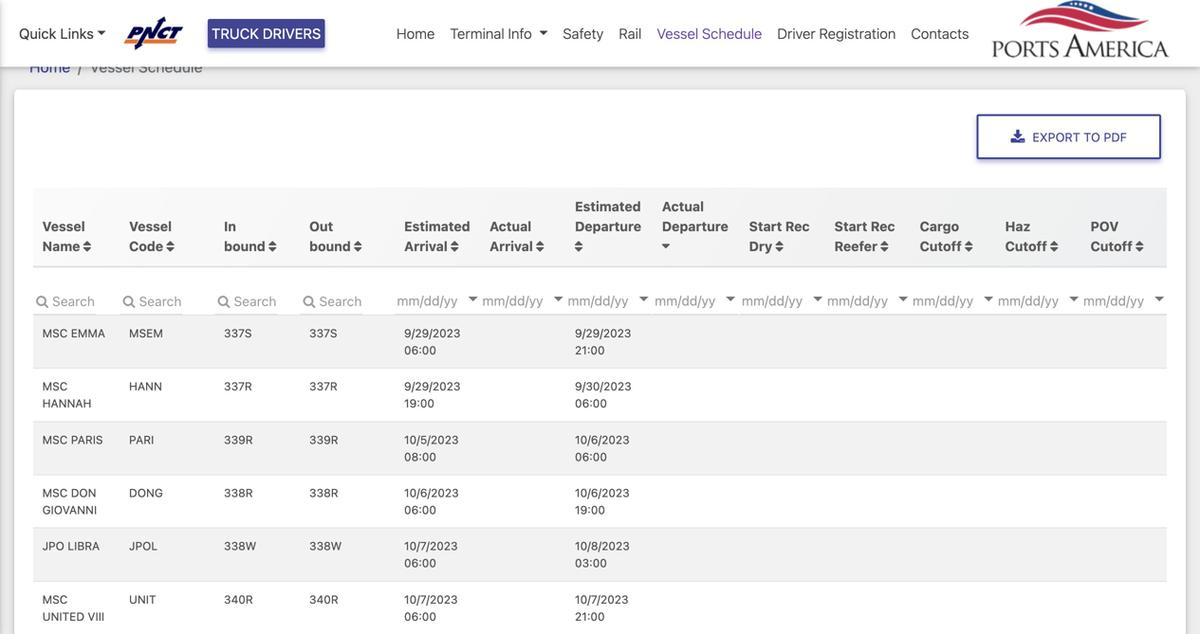 Task type: locate. For each thing, give the bounding box(es) containing it.
1 vertical spatial 10/6/2023 06:00
[[404, 487, 459, 517]]

10/5/2023
[[404, 434, 459, 447]]

msc for msc don giovanni
[[42, 487, 68, 500]]

9/29/2023 up 9/29/2023 19:00
[[404, 327, 461, 340]]

1 337s from the left
[[224, 327, 252, 340]]

10/7/2023 06:00 for 340r
[[404, 593, 458, 624]]

msc for msc paris
[[42, 434, 68, 447]]

2 cutoff from the left
[[1005, 239, 1047, 254]]

vessel schedule down links
[[90, 58, 203, 76]]

0 horizontal spatial 338w
[[224, 540, 256, 553]]

0 vertical spatial 21:00
[[575, 344, 605, 357]]

msc for msc hannah
[[42, 380, 68, 393]]

1 mm/dd/yy field from the left
[[653, 286, 767, 315]]

msc left emma
[[42, 327, 68, 340]]

start inside start rec dry
[[749, 219, 782, 235]]

340r
[[224, 593, 253, 607], [309, 593, 338, 607]]

arrival inside estimated arrival
[[404, 239, 448, 254]]

2 21:00 from the top
[[575, 611, 605, 624]]

10/6/2023 down "08:00"
[[404, 487, 459, 500]]

0 vertical spatial vessel schedule
[[657, 25, 762, 42]]

0 horizontal spatial 19:00
[[404, 397, 435, 411]]

rec up reefer
[[871, 219, 895, 235]]

0 vertical spatial estimated
[[575, 199, 641, 215]]

19:00 inside 10/6/2023 19:00
[[575, 504, 605, 517]]

339r
[[224, 434, 253, 447], [309, 434, 338, 447]]

arrival right estimated arrival at the top left
[[490, 239, 533, 254]]

msc paris
[[42, 434, 103, 447]]

19:00 for 9/29/2023 19:00
[[404, 397, 435, 411]]

08:00
[[404, 451, 436, 464]]

2 337r from the left
[[309, 380, 338, 393]]

1 horizontal spatial open calendar image
[[1070, 297, 1079, 302]]

0 horizontal spatial schedule
[[138, 58, 203, 76]]

03:00
[[575, 557, 607, 571]]

1 arrival from the left
[[404, 239, 448, 254]]

msc for msc emma
[[42, 327, 68, 340]]

actual for actual departure
[[662, 199, 704, 215]]

1 horizontal spatial home
[[397, 25, 435, 42]]

1 horizontal spatial bound
[[309, 239, 351, 254]]

1 horizontal spatial actual
[[662, 199, 704, 215]]

start inside start rec reefer
[[835, 219, 868, 235]]

10/7/2023 for 338w
[[404, 540, 458, 553]]

quick links link
[[19, 23, 106, 44]]

actual right estimated arrival at the top left
[[490, 219, 532, 235]]

home left the terminal in the left top of the page
[[397, 25, 435, 42]]

terminal
[[450, 25, 505, 42]]

0 horizontal spatial bound
[[224, 239, 265, 254]]

msc for msc united viii
[[42, 593, 68, 607]]

9/29/2023 down 9/29/2023 06:00
[[404, 380, 461, 393]]

338w
[[224, 540, 256, 553], [309, 540, 342, 553]]

jpol
[[129, 540, 158, 553]]

truck
[[212, 25, 259, 42]]

export
[[1033, 130, 1081, 144]]

19:00 for 10/6/2023 19:00
[[575, 504, 605, 517]]

actual inside actual departure
[[662, 199, 704, 215]]

msc
[[42, 327, 68, 340], [42, 380, 68, 393], [42, 434, 68, 447], [42, 487, 68, 500], [42, 593, 68, 607]]

10/6/2023 06:00 up 10/6/2023 19:00
[[575, 434, 630, 464]]

rec for start rec dry
[[786, 219, 810, 235]]

10/6/2023
[[575, 434, 630, 447], [404, 487, 459, 500], [575, 487, 630, 500]]

2 open calendar image from the left
[[813, 297, 823, 302]]

10/7/2023
[[404, 540, 458, 553], [404, 593, 458, 607], [575, 593, 629, 607]]

msc don giovanni
[[42, 487, 97, 517]]

home link left the terminal in the left top of the page
[[389, 15, 443, 52]]

06:00 for 10/6/2023 19:00
[[404, 504, 436, 517]]

1 340r from the left
[[224, 593, 253, 607]]

4 open calendar image from the left
[[1155, 297, 1165, 302]]

21:00 inside 10/7/2023 21:00
[[575, 611, 605, 624]]

10/6/2023 06:00 down "08:00"
[[404, 487, 459, 517]]

0 horizontal spatial rec
[[786, 219, 810, 235]]

msc up united
[[42, 593, 68, 607]]

1 bound from the left
[[224, 239, 265, 254]]

0 horizontal spatial departure
[[575, 219, 642, 235]]

open calendar image for sixth mm/dd/yy field from the right
[[726, 297, 736, 302]]

0 horizontal spatial cutoff
[[920, 239, 962, 254]]

1 horizontal spatial departure
[[662, 219, 729, 235]]

0 vertical spatial 19:00
[[404, 397, 435, 411]]

1 departure from the left
[[575, 219, 642, 235]]

rec inside start rec dry
[[786, 219, 810, 235]]

1 vertical spatial vessel schedule
[[90, 58, 203, 76]]

bound down "out" at the top of the page
[[309, 239, 351, 254]]

1 339r from the left
[[224, 434, 253, 447]]

4 msc from the top
[[42, 487, 68, 500]]

1 horizontal spatial 338w
[[309, 540, 342, 553]]

haz cutoff
[[1005, 219, 1047, 254]]

1 338r from the left
[[224, 487, 253, 500]]

home link down quick links
[[29, 58, 70, 76]]

msc hannah
[[42, 380, 91, 411]]

2 horizontal spatial cutoff
[[1091, 239, 1133, 254]]

3 open calendar image from the left
[[984, 297, 994, 302]]

2 10/7/2023 06:00 from the top
[[404, 593, 458, 624]]

estimated arrival
[[404, 219, 470, 254]]

departure left start rec dry
[[662, 219, 729, 235]]

1 horizontal spatial 339r
[[309, 434, 338, 447]]

info
[[508, 25, 532, 42]]

19:00 up 10/5/2023
[[404, 397, 435, 411]]

1 vertical spatial estimated
[[404, 219, 470, 235]]

bound inside the in bound
[[224, 239, 265, 254]]

start up 'dry'
[[749, 219, 782, 235]]

10/8/2023 03:00
[[575, 540, 630, 571]]

06:00 inside 9/29/2023 06:00
[[404, 344, 436, 357]]

2 start from the left
[[835, 219, 868, 235]]

rec
[[786, 219, 810, 235], [871, 219, 895, 235]]

1 horizontal spatial rec
[[871, 219, 895, 235]]

1 open calendar image from the left
[[899, 297, 908, 302]]

3 msc from the top
[[42, 434, 68, 447]]

21:00 up 9/30/2023
[[575, 344, 605, 357]]

actual arrival
[[490, 219, 533, 254]]

driver
[[778, 25, 816, 42]]

home down quick links
[[29, 58, 70, 76]]

actual
[[662, 199, 704, 215], [490, 219, 532, 235]]

10/5/2023 08:00
[[404, 434, 459, 464]]

1 start from the left
[[749, 219, 782, 235]]

1 21:00 from the top
[[575, 344, 605, 357]]

0 horizontal spatial 339r
[[224, 434, 253, 447]]

1 horizontal spatial home link
[[389, 15, 443, 52]]

1 vertical spatial schedule
[[138, 58, 203, 76]]

0 horizontal spatial 338r
[[224, 487, 253, 500]]

rec left start rec reefer
[[786, 219, 810, 235]]

1 vertical spatial home
[[29, 58, 70, 76]]

arrival left actual arrival
[[404, 239, 448, 254]]

0 vertical spatial actual
[[662, 199, 704, 215]]

19:00 up 10/8/2023
[[575, 504, 605, 517]]

0 vertical spatial 10/6/2023 06:00
[[575, 434, 630, 464]]

bound
[[224, 239, 265, 254], [309, 239, 351, 254]]

estimated inside the estimated departure
[[575, 199, 641, 215]]

vessel schedule
[[657, 25, 762, 42], [90, 58, 203, 76]]

9/29/2023 for 06:00
[[404, 327, 461, 340]]

pov
[[1091, 219, 1119, 235]]

1 cutoff from the left
[[920, 239, 962, 254]]

1 horizontal spatial 10/6/2023 06:00
[[575, 434, 630, 464]]

giovanni
[[42, 504, 97, 517]]

msc inside msc don giovanni
[[42, 487, 68, 500]]

in
[[224, 219, 236, 235]]

1 horizontal spatial 337s
[[309, 327, 337, 340]]

10/6/2023 down 9/30/2023 06:00
[[575, 434, 630, 447]]

truck drivers link
[[208, 19, 325, 48]]

estimated for arrival
[[404, 219, 470, 235]]

unit
[[129, 593, 156, 607]]

msc up hannah in the left of the page
[[42, 380, 68, 393]]

None field
[[33, 286, 96, 315], [120, 286, 183, 315], [215, 286, 278, 315], [300, 286, 363, 315], [33, 286, 96, 315], [120, 286, 183, 315], [215, 286, 278, 315], [300, 286, 363, 315]]

0 horizontal spatial estimated
[[404, 219, 470, 235]]

1 horizontal spatial 338r
[[309, 487, 338, 500]]

mm/dd/yy field
[[653, 286, 767, 315], [740, 286, 854, 315], [826, 286, 939, 315], [911, 286, 1025, 315], [996, 286, 1110, 315], [1082, 286, 1196, 315]]

home
[[397, 25, 435, 42], [29, 58, 70, 76]]

msc emma
[[42, 327, 105, 340]]

cutoff down cargo
[[920, 239, 962, 254]]

open calendar image
[[899, 297, 908, 302], [1070, 297, 1079, 302]]

cutoff for cargo
[[920, 239, 962, 254]]

safety
[[563, 25, 604, 42]]

registration
[[819, 25, 896, 42]]

21:00
[[575, 344, 605, 357], [575, 611, 605, 624]]

0 horizontal spatial actual
[[490, 219, 532, 235]]

vessel right rail link
[[657, 25, 699, 42]]

1 msc from the top
[[42, 327, 68, 340]]

10/6/2023 up 10/8/2023
[[575, 487, 630, 500]]

haz
[[1005, 219, 1031, 235]]

2 open calendar image from the left
[[1070, 297, 1079, 302]]

1 vertical spatial 19:00
[[575, 504, 605, 517]]

1 open calendar image from the left
[[726, 297, 736, 302]]

5 msc from the top
[[42, 593, 68, 607]]

21:00 for 9/29/2023 21:00
[[575, 344, 605, 357]]

msc up giovanni
[[42, 487, 68, 500]]

1 vertical spatial 21:00
[[575, 611, 605, 624]]

10/6/2023 06:00
[[575, 434, 630, 464], [404, 487, 459, 517]]

schedule
[[702, 25, 762, 42], [138, 58, 203, 76]]

rec for start rec reefer
[[871, 219, 895, 235]]

actual inside actual arrival
[[490, 219, 532, 235]]

arrival
[[404, 239, 448, 254], [490, 239, 533, 254]]

vessel
[[657, 25, 699, 42], [90, 58, 135, 76], [42, 219, 85, 235], [129, 219, 172, 235]]

10/7/2023 21:00
[[575, 593, 629, 624]]

pov cutoff
[[1091, 219, 1133, 254]]

06:00
[[404, 344, 436, 357], [575, 397, 607, 411], [575, 451, 607, 464], [404, 504, 436, 517], [404, 557, 436, 571], [404, 611, 436, 624]]

337r
[[224, 380, 252, 393], [309, 380, 338, 393]]

cutoff down pov
[[1091, 239, 1133, 254]]

1 horizontal spatial arrival
[[490, 239, 533, 254]]

21:00 inside the 9/29/2023 21:00
[[575, 344, 605, 357]]

0 horizontal spatial arrival
[[404, 239, 448, 254]]

0 vertical spatial 10/7/2023 06:00
[[404, 540, 458, 571]]

2 bound from the left
[[309, 239, 351, 254]]

vessel schedule link
[[649, 15, 770, 52]]

safety link
[[555, 15, 611, 52]]

1 vertical spatial actual
[[490, 219, 532, 235]]

0 horizontal spatial home link
[[29, 58, 70, 76]]

2 msc from the top
[[42, 380, 68, 393]]

0 horizontal spatial 340r
[[224, 593, 253, 607]]

0 vertical spatial home
[[397, 25, 435, 42]]

9/29/2023 for 19:00
[[404, 380, 461, 393]]

estimated
[[575, 199, 641, 215], [404, 219, 470, 235]]

rail link
[[611, 15, 649, 52]]

rec inside start rec reefer
[[871, 219, 895, 235]]

10/7/2023 06:00
[[404, 540, 458, 571], [404, 593, 458, 624]]

19:00 inside 9/29/2023 19:00
[[404, 397, 435, 411]]

2 arrival from the left
[[490, 239, 533, 254]]

bound down in
[[224, 239, 265, 254]]

msc left paris
[[42, 434, 68, 447]]

1 horizontal spatial estimated
[[575, 199, 641, 215]]

export to pdf
[[1033, 130, 1127, 144]]

0 horizontal spatial start
[[749, 219, 782, 235]]

vessel name
[[42, 219, 85, 254]]

quick links
[[19, 25, 94, 42]]

departure
[[575, 219, 642, 235], [662, 219, 729, 235]]

9/29/2023 up 9/30/2023
[[575, 327, 631, 340]]

2 340r from the left
[[309, 593, 338, 607]]

06:00 for 10/7/2023 21:00
[[404, 611, 436, 624]]

1 rec from the left
[[786, 219, 810, 235]]

1 horizontal spatial 19:00
[[575, 504, 605, 517]]

cutoff down haz
[[1005, 239, 1047, 254]]

1 vertical spatial 10/7/2023 06:00
[[404, 593, 458, 624]]

start up reefer
[[835, 219, 868, 235]]

1 horizontal spatial 337r
[[309, 380, 338, 393]]

0 horizontal spatial open calendar image
[[899, 297, 908, 302]]

1 10/7/2023 06:00 from the top
[[404, 540, 458, 571]]

337s
[[224, 327, 252, 340], [309, 327, 337, 340]]

actual right the estimated departure
[[662, 199, 704, 215]]

0 horizontal spatial 337s
[[224, 327, 252, 340]]

10/6/2023 for 10/6/2023
[[575, 487, 630, 500]]

3 cutoff from the left
[[1091, 239, 1133, 254]]

start for reefer
[[835, 219, 868, 235]]

msc inside msc united viii
[[42, 593, 68, 607]]

0 horizontal spatial 337r
[[224, 380, 252, 393]]

21:00 down 03:00
[[575, 611, 605, 624]]

1 horizontal spatial 340r
[[309, 593, 338, 607]]

1 horizontal spatial start
[[835, 219, 868, 235]]

9/30/2023
[[575, 380, 632, 393]]

open calendar image for 4th mm/dd/yy field from the right
[[899, 297, 908, 302]]

estimated left actual arrival
[[404, 219, 470, 235]]

bound inside out bound
[[309, 239, 351, 254]]

estimated left actual departure
[[575, 199, 641, 215]]

msc inside msc hannah
[[42, 380, 68, 393]]

0 vertical spatial schedule
[[702, 25, 762, 42]]

0 horizontal spatial vessel schedule
[[90, 58, 203, 76]]

home link
[[389, 15, 443, 52], [29, 58, 70, 76]]

0 horizontal spatial home
[[29, 58, 70, 76]]

contacts
[[911, 25, 969, 42]]

2 departure from the left
[[662, 219, 729, 235]]

338r
[[224, 487, 253, 500], [309, 487, 338, 500]]

2 rec from the left
[[871, 219, 895, 235]]

1 horizontal spatial cutoff
[[1005, 239, 1047, 254]]

open calendar image
[[726, 297, 736, 302], [813, 297, 823, 302], [984, 297, 994, 302], [1155, 297, 1165, 302]]

estimated for departure
[[575, 199, 641, 215]]

departure left actual departure
[[575, 219, 642, 235]]

links
[[60, 25, 94, 42]]

vessel schedule right rail link
[[657, 25, 762, 42]]

start
[[749, 219, 782, 235], [835, 219, 868, 235]]



Task type: describe. For each thing, give the bounding box(es) containing it.
libra
[[68, 540, 100, 553]]

5 mm/dd/yy field from the left
[[996, 286, 1110, 315]]

export to pdf link
[[977, 114, 1161, 160]]

home inside home link
[[397, 25, 435, 42]]

jpo
[[42, 540, 64, 553]]

9/29/2023 21:00
[[575, 327, 631, 357]]

start rec dry
[[749, 219, 810, 254]]

msc united viii
[[42, 593, 104, 624]]

10/7/2023 for 340r
[[404, 593, 458, 607]]

9/30/2023 06:00
[[575, 380, 632, 411]]

1 horizontal spatial vessel schedule
[[657, 25, 762, 42]]

united
[[42, 611, 84, 624]]

10/7/2023 06:00 for 338w
[[404, 540, 458, 571]]

download image
[[1011, 130, 1025, 145]]

dry
[[749, 239, 773, 254]]

1 vertical spatial home link
[[29, 58, 70, 76]]

terminal info
[[450, 25, 532, 42]]

4 mm/dd/yy field from the left
[[911, 286, 1025, 315]]

0 vertical spatial home link
[[389, 15, 443, 52]]

truck drivers
[[212, 25, 321, 42]]

departure for actual
[[662, 219, 729, 235]]

vessel down links
[[90, 58, 135, 76]]

driver registration link
[[770, 15, 904, 52]]

driver registration
[[778, 25, 896, 42]]

msem
[[129, 327, 163, 340]]

arrival for actual arrival
[[490, 239, 533, 254]]

cutoff for haz
[[1005, 239, 1047, 254]]

bound for out
[[309, 239, 351, 254]]

start for dry
[[749, 219, 782, 235]]

bound for in
[[224, 239, 265, 254]]

cutoff for pov
[[1091, 239, 1133, 254]]

to
[[1084, 130, 1101, 144]]

code
[[129, 239, 163, 254]]

emma
[[71, 327, 105, 340]]

1 338w from the left
[[224, 540, 256, 553]]

arrival for estimated arrival
[[404, 239, 448, 254]]

vessel code
[[129, 219, 172, 254]]

vessel up code
[[129, 219, 172, 235]]

contacts link
[[904, 15, 977, 52]]

start rec reefer
[[835, 219, 895, 254]]

06:00 for 10/8/2023 03:00
[[404, 557, 436, 571]]

reefer
[[835, 239, 878, 254]]

2 mm/dd/yy field from the left
[[740, 286, 854, 315]]

10/8/2023
[[575, 540, 630, 553]]

10/6/2023 19:00
[[575, 487, 630, 517]]

don
[[71, 487, 96, 500]]

open calendar image for first mm/dd/yy field from right
[[1155, 297, 1165, 302]]

in bound
[[224, 219, 269, 254]]

open calendar image for fourth mm/dd/yy field from left
[[984, 297, 994, 302]]

0 horizontal spatial 10/6/2023 06:00
[[404, 487, 459, 517]]

2 338w from the left
[[309, 540, 342, 553]]

9/29/2023 for 21:00
[[575, 327, 631, 340]]

vessel up name
[[42, 219, 85, 235]]

1 337r from the left
[[224, 380, 252, 393]]

9/29/2023 19:00
[[404, 380, 461, 411]]

06:00 inside 9/30/2023 06:00
[[575, 397, 607, 411]]

viii
[[88, 611, 104, 624]]

jpo libra
[[42, 540, 100, 553]]

10/6/2023 for 10/5/2023
[[575, 434, 630, 447]]

actual departure
[[662, 199, 729, 235]]

cargo cutoff
[[920, 219, 962, 254]]

open calendar image for 2nd mm/dd/yy field from right
[[1070, 297, 1079, 302]]

2 337s from the left
[[309, 327, 337, 340]]

dong
[[129, 487, 163, 500]]

3 mm/dd/yy field from the left
[[826, 286, 939, 315]]

pdf
[[1104, 130, 1127, 144]]

out bound
[[309, 219, 354, 254]]

21:00 for 10/7/2023 21:00
[[575, 611, 605, 624]]

name
[[42, 239, 80, 254]]

drivers
[[263, 25, 321, 42]]

actual for actual arrival
[[490, 219, 532, 235]]

out
[[309, 219, 333, 235]]

hannah
[[42, 397, 91, 411]]

2 338r from the left
[[309, 487, 338, 500]]

departure for estimated
[[575, 219, 642, 235]]

pari
[[129, 434, 154, 447]]

quick
[[19, 25, 56, 42]]

6 mm/dd/yy field from the left
[[1082, 286, 1196, 315]]

rail
[[619, 25, 642, 42]]

open calendar image for 5th mm/dd/yy field from right
[[813, 297, 823, 302]]

estimated departure
[[575, 199, 642, 235]]

vessel inside vessel schedule link
[[657, 25, 699, 42]]

9/29/2023 06:00
[[404, 327, 461, 357]]

2 339r from the left
[[309, 434, 338, 447]]

06:00 for 9/29/2023 21:00
[[404, 344, 436, 357]]

paris
[[71, 434, 103, 447]]

hann
[[129, 380, 162, 393]]

1 horizontal spatial schedule
[[702, 25, 762, 42]]

terminal info link
[[443, 15, 555, 52]]

cargo
[[920, 219, 959, 235]]



Task type: vqa. For each thing, say whether or not it's contained in the screenshot.


